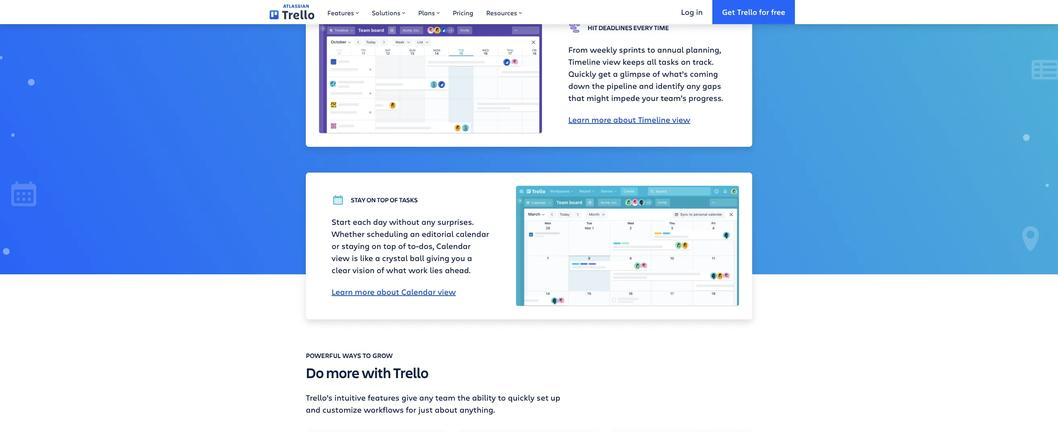 Task type: vqa. For each thing, say whether or not it's contained in the screenshot.
Resources
yes



Task type: describe. For each thing, give the bounding box(es) containing it.
atlassian trello image
[[270, 5, 315, 20]]

more inside powerful ways to grow do more with trello
[[326, 363, 360, 383]]

any inside from weekly sprints to annual planning, timeline view keeps all tasks on track. quickly get a glimpse of what's coming down the pipeline and identify any gaps that might impede your team's progress.
[[687, 81, 700, 91]]

more for impede
[[592, 114, 611, 125]]

to inside from weekly sprints to annual planning, timeline view keeps all tasks on track. quickly get a glimpse of what's coming down the pipeline and identify any gaps that might impede your team's progress.
[[647, 44, 655, 55]]

you
[[451, 253, 465, 264]]

and inside the trello's intuitive features give any team the ability to quickly set up and customize workflows for just about anything.
[[306, 405, 320, 416]]

ahead.
[[445, 265, 471, 276]]

vision
[[352, 265, 375, 276]]

staying
[[342, 241, 370, 252]]

your
[[642, 93, 659, 104]]

clear
[[332, 265, 350, 276]]

all
[[647, 56, 657, 67]]

of inside from weekly sprints to annual planning, timeline view keeps all tasks on track. quickly get a glimpse of what's coming down the pipeline and identify any gaps that might impede your team's progress.
[[653, 68, 660, 79]]

pipeline
[[607, 81, 637, 91]]

what's
[[662, 68, 688, 79]]

annual
[[657, 44, 684, 55]]

features
[[327, 8, 354, 17]]

free
[[771, 7, 785, 17]]

coming
[[690, 68, 718, 79]]

identify
[[656, 81, 685, 91]]

features
[[368, 393, 400, 404]]

an illustration showing the timeline view of a trello board image
[[319, 13, 543, 134]]

start each day without any surprises. whether scheduling an editorial calendar or staying on top of to-dos, calendar view is like a crystal ball giving you a clear vision of what work lies ahead.
[[332, 217, 489, 276]]

1 vertical spatial on
[[367, 196, 376, 205]]

glimpse
[[620, 68, 651, 79]]

do
[[306, 363, 324, 383]]

of up without
[[390, 196, 398, 205]]

get trello for free
[[722, 7, 785, 17]]

1 horizontal spatial trello
[[737, 7, 757, 17]]

to inside powerful ways to grow do more with trello
[[363, 352, 371, 361]]

of left 'to-'
[[398, 241, 406, 252]]

calendar
[[456, 229, 489, 240]]

work
[[409, 265, 428, 276]]

log in
[[681, 7, 703, 17]]

learn more about timeline view link
[[568, 114, 690, 125]]

gaps
[[703, 81, 721, 91]]

learn more about timeline view
[[568, 114, 690, 125]]

for inside the trello's intuitive features give any team the ability to quickly set up and customize workflows for just about anything.
[[406, 405, 416, 416]]

time
[[654, 23, 669, 32]]

giving
[[426, 253, 449, 264]]

learn more about calendar view link
[[332, 287, 456, 298]]

pricing link
[[446, 0, 480, 24]]

of left what
[[377, 265, 384, 276]]

quickly
[[568, 68, 596, 79]]

trello's intuitive features give any team the ability to quickly set up and customize workflows for just about anything.
[[306, 393, 560, 416]]

view inside 'start each day without any surprises. whether scheduling an editorial calendar or staying on top of to-dos, calendar view is like a crystal ball giving you a clear vision of what work lies ahead.'
[[332, 253, 350, 264]]

the inside the trello's intuitive features give any team the ability to quickly set up and customize workflows for just about anything.
[[457, 393, 470, 404]]

trello's
[[306, 393, 332, 404]]

1 vertical spatial calendar
[[401, 287, 436, 298]]

ball
[[410, 253, 424, 264]]

give
[[402, 393, 417, 404]]

get
[[598, 68, 611, 79]]

progress.
[[689, 93, 723, 104]]

is
[[352, 253, 358, 264]]

team's
[[661, 93, 687, 104]]

any for team
[[419, 393, 433, 404]]

every
[[634, 23, 653, 32]]

view down lies
[[438, 287, 456, 298]]

intuitive
[[335, 393, 366, 404]]

0 vertical spatial top
[[377, 196, 389, 205]]

deadlines
[[599, 23, 632, 32]]

scheduling
[[367, 229, 408, 240]]

or
[[332, 241, 339, 252]]

get
[[722, 7, 735, 17]]

calendar inside 'start each day without any surprises. whether scheduling an editorial calendar or staying on top of to-dos, calendar view is like a crystal ball giving you a clear vision of what work lies ahead.'
[[436, 241, 471, 252]]

team
[[435, 393, 455, 404]]

solutions button
[[366, 0, 412, 24]]

to-
[[408, 241, 419, 252]]

without
[[389, 217, 420, 228]]

1 vertical spatial tasks
[[399, 196, 418, 205]]

from
[[568, 44, 588, 55]]

up
[[551, 393, 560, 404]]

about for calendar
[[377, 287, 399, 298]]

ability
[[472, 393, 496, 404]]



Task type: locate. For each thing, give the bounding box(es) containing it.
2 vertical spatial about
[[435, 405, 458, 416]]

0 vertical spatial timeline
[[568, 56, 601, 67]]

0 horizontal spatial trello
[[393, 363, 429, 383]]

1 horizontal spatial about
[[435, 405, 458, 416]]

on up like
[[372, 241, 381, 252]]

0 vertical spatial to
[[647, 44, 655, 55]]

0 vertical spatial the
[[592, 81, 605, 91]]

1 vertical spatial any
[[422, 217, 435, 228]]

about down what
[[377, 287, 399, 298]]

1 vertical spatial the
[[457, 393, 470, 404]]

2 horizontal spatial about
[[613, 114, 636, 125]]

impede
[[611, 93, 640, 104]]

timeline inside from weekly sprints to annual planning, timeline view keeps all tasks on track. quickly get a glimpse of what's coming down the pipeline and identify any gaps that might impede your team's progress.
[[568, 56, 601, 67]]

more for vision
[[355, 287, 375, 298]]

any
[[687, 81, 700, 91], [422, 217, 435, 228], [419, 393, 433, 404]]

learn down that at the top of the page
[[568, 114, 590, 125]]

track.
[[693, 56, 714, 67]]

top
[[377, 196, 389, 205], [383, 241, 396, 252]]

any up 'editorial'
[[422, 217, 435, 228]]

1 vertical spatial about
[[377, 287, 399, 298]]

1 vertical spatial and
[[306, 405, 320, 416]]

on up what's
[[681, 56, 691, 67]]

1 horizontal spatial learn
[[568, 114, 590, 125]]

1 horizontal spatial timeline
[[638, 114, 670, 125]]

on inside from weekly sprints to annual planning, timeline view keeps all tasks on track. quickly get a glimpse of what's coming down the pipeline and identify any gaps that might impede your team's progress.
[[681, 56, 691, 67]]

grow
[[373, 352, 393, 361]]

1 vertical spatial trello
[[393, 363, 429, 383]]

what
[[386, 265, 406, 276]]

view inside from weekly sprints to annual planning, timeline view keeps all tasks on track. quickly get a glimpse of what's coming down the pipeline and identify any gaps that might impede your team's progress.
[[603, 56, 621, 67]]

tasks
[[659, 56, 679, 67], [399, 196, 418, 205]]

and
[[639, 81, 654, 91], [306, 405, 320, 416]]

surprises.
[[437, 217, 474, 228]]

0 vertical spatial for
[[759, 7, 769, 17]]

view up clear
[[332, 253, 350, 264]]

1 horizontal spatial calendar
[[436, 241, 471, 252]]

top inside 'start each day without any surprises. whether scheduling an editorial calendar or staying on top of to-dos, calendar view is like a crystal ball giving you a clear vision of what work lies ahead.'
[[383, 241, 396, 252]]

about for timeline
[[613, 114, 636, 125]]

tasks up without
[[399, 196, 418, 205]]

powerful
[[306, 352, 341, 361]]

lies
[[430, 265, 443, 276]]

log in link
[[672, 0, 713, 24]]

2 vertical spatial more
[[326, 363, 360, 383]]

view down the team's
[[672, 114, 690, 125]]

any inside 'start each day without any surprises. whether scheduling an editorial calendar or staying on top of to-dos, calendar view is like a crystal ball giving you a clear vision of what work lies ahead.'
[[422, 217, 435, 228]]

timeline
[[568, 56, 601, 67], [638, 114, 670, 125]]

1 vertical spatial for
[[406, 405, 416, 416]]

about inside the trello's intuitive features give any team the ability to quickly set up and customize workflows for just about anything.
[[435, 405, 458, 416]]

for down give
[[406, 405, 416, 416]]

anything.
[[460, 405, 495, 416]]

0 horizontal spatial to
[[363, 352, 371, 361]]

1 horizontal spatial the
[[592, 81, 605, 91]]

stay
[[351, 196, 366, 205]]

timeline down the your
[[638, 114, 670, 125]]

top down scheduling
[[383, 241, 396, 252]]

in
[[696, 7, 703, 17]]

with
[[362, 363, 391, 383]]

and up the your
[[639, 81, 654, 91]]

might
[[587, 93, 609, 104]]

about down the team
[[435, 405, 458, 416]]

powerful ways to grow do more with trello
[[306, 352, 429, 383]]

2 horizontal spatial to
[[647, 44, 655, 55]]

to
[[647, 44, 655, 55], [363, 352, 371, 361], [498, 393, 506, 404]]

and down trello's
[[306, 405, 320, 416]]

like
[[360, 253, 373, 264]]

about down impede
[[613, 114, 636, 125]]

0 horizontal spatial and
[[306, 405, 320, 416]]

1 horizontal spatial a
[[467, 253, 472, 264]]

calendar down work
[[401, 287, 436, 298]]

the
[[592, 81, 605, 91], [457, 393, 470, 404]]

1 horizontal spatial to
[[498, 393, 506, 404]]

more down vision
[[355, 287, 375, 298]]

pricing
[[453, 8, 473, 17]]

0 horizontal spatial about
[[377, 287, 399, 298]]

view up get
[[603, 56, 621, 67]]

0 horizontal spatial for
[[406, 405, 416, 416]]

whether
[[332, 229, 365, 240]]

2 vertical spatial any
[[419, 393, 433, 404]]

start
[[332, 217, 351, 228]]

on right stay
[[367, 196, 376, 205]]

0 horizontal spatial a
[[375, 253, 380, 264]]

to right 'ways'
[[363, 352, 371, 361]]

to up all
[[647, 44, 655, 55]]

calendar up you
[[436, 241, 471, 252]]

timeline up quickly
[[568, 56, 601, 67]]

more down 'ways'
[[326, 363, 360, 383]]

0 horizontal spatial the
[[457, 393, 470, 404]]

1 vertical spatial to
[[363, 352, 371, 361]]

more down might
[[592, 114, 611, 125]]

1 vertical spatial more
[[355, 287, 375, 298]]

crystal
[[382, 253, 408, 264]]

on inside 'start each day without any surprises. whether scheduling an editorial calendar or staying on top of to-dos, calendar view is like a crystal ball giving you a clear vision of what work lies ahead.'
[[372, 241, 381, 252]]

the up might
[[592, 81, 605, 91]]

0 vertical spatial trello
[[737, 7, 757, 17]]

1 vertical spatial learn
[[332, 287, 353, 298]]

0 vertical spatial tasks
[[659, 56, 679, 67]]

learn for learn more about timeline view
[[568, 114, 590, 125]]

features button
[[321, 0, 366, 24]]

the inside from weekly sprints to annual planning, timeline view keeps all tasks on track. quickly get a glimpse of what's coming down the pipeline and identify any gaps that might impede your team's progress.
[[592, 81, 605, 91]]

tasks inside from weekly sprints to annual planning, timeline view keeps all tasks on track. quickly get a glimpse of what's coming down the pipeline and identify any gaps that might impede your team's progress.
[[659, 56, 679, 67]]

an illlustration showing the calendar view of a trello board image
[[516, 186, 740, 307]]

resources button
[[480, 0, 529, 24]]

for left "free"
[[759, 7, 769, 17]]

from weekly sprints to annual planning, timeline view keeps all tasks on track. quickly get a glimpse of what's coming down the pipeline and identify any gaps that might impede your team's progress.
[[568, 44, 723, 104]]

ways
[[343, 352, 361, 361]]

the up 'anything.'
[[457, 393, 470, 404]]

customize
[[323, 405, 362, 416]]

to inside the trello's intuitive features give any team the ability to quickly set up and customize workflows for just about anything.
[[498, 393, 506, 404]]

learn down clear
[[332, 287, 353, 298]]

2 vertical spatial on
[[372, 241, 381, 252]]

learn
[[568, 114, 590, 125], [332, 287, 353, 298]]

any up just
[[419, 393, 433, 404]]

trello
[[737, 7, 757, 17], [393, 363, 429, 383]]

quickly
[[508, 393, 535, 404]]

0 vertical spatial any
[[687, 81, 700, 91]]

a right get
[[613, 68, 618, 79]]

1 horizontal spatial for
[[759, 7, 769, 17]]

weekly
[[590, 44, 617, 55]]

0 vertical spatial on
[[681, 56, 691, 67]]

workflows
[[364, 405, 404, 416]]

a right you
[[467, 253, 472, 264]]

more
[[592, 114, 611, 125], [355, 287, 375, 298], [326, 363, 360, 383]]

of down all
[[653, 68, 660, 79]]

1 vertical spatial timeline
[[638, 114, 670, 125]]

plans
[[418, 8, 435, 17]]

trello inside powerful ways to grow do more with trello
[[393, 363, 429, 383]]

any for surprises.
[[422, 217, 435, 228]]

solutions
[[372, 8, 401, 17]]

plans button
[[412, 0, 446, 24]]

about
[[613, 114, 636, 125], [377, 287, 399, 298], [435, 405, 458, 416]]

an
[[410, 229, 420, 240]]

set
[[537, 393, 549, 404]]

a inside from weekly sprints to annual planning, timeline view keeps all tasks on track. quickly get a glimpse of what's coming down the pipeline and identify any gaps that might impede your team's progress.
[[613, 68, 618, 79]]

0 vertical spatial calendar
[[436, 241, 471, 252]]

any inside the trello's intuitive features give any team the ability to quickly set up and customize workflows for just about anything.
[[419, 393, 433, 404]]

2 vertical spatial to
[[498, 393, 506, 404]]

0 horizontal spatial learn
[[332, 287, 353, 298]]

0 vertical spatial more
[[592, 114, 611, 125]]

each
[[353, 217, 371, 228]]

learn for learn more about calendar view
[[332, 287, 353, 298]]

down
[[568, 81, 590, 91]]

just
[[418, 405, 433, 416]]

0 horizontal spatial tasks
[[399, 196, 418, 205]]

0 vertical spatial and
[[639, 81, 654, 91]]

1 horizontal spatial and
[[639, 81, 654, 91]]

tasks down annual
[[659, 56, 679, 67]]

trello right get
[[737, 7, 757, 17]]

1 vertical spatial top
[[383, 241, 396, 252]]

learn more about calendar view
[[332, 287, 456, 298]]

a
[[613, 68, 618, 79], [375, 253, 380, 264], [467, 253, 472, 264]]

top up day in the left bottom of the page
[[377, 196, 389, 205]]

0 horizontal spatial timeline
[[568, 56, 601, 67]]

editorial
[[422, 229, 454, 240]]

hit
[[588, 23, 598, 32]]

hit deadlines every time
[[588, 23, 669, 32]]

0 horizontal spatial calendar
[[401, 287, 436, 298]]

2 horizontal spatial a
[[613, 68, 618, 79]]

get trello for free link
[[713, 0, 795, 24]]

a right like
[[375, 253, 380, 264]]

for
[[759, 7, 769, 17], [406, 405, 416, 416]]

log
[[681, 7, 694, 17]]

dos,
[[419, 241, 434, 252]]

any down coming
[[687, 81, 700, 91]]

sprints
[[619, 44, 645, 55]]

1 horizontal spatial tasks
[[659, 56, 679, 67]]

day
[[373, 217, 387, 228]]

that
[[568, 93, 585, 104]]

planning,
[[686, 44, 721, 55]]

on
[[681, 56, 691, 67], [367, 196, 376, 205], [372, 241, 381, 252]]

resources
[[486, 8, 517, 17]]

keeps
[[623, 56, 645, 67]]

calendar
[[436, 241, 471, 252], [401, 287, 436, 298]]

view
[[603, 56, 621, 67], [672, 114, 690, 125], [332, 253, 350, 264], [438, 287, 456, 298]]

0 vertical spatial about
[[613, 114, 636, 125]]

trello up give
[[393, 363, 429, 383]]

stay on top of tasks
[[351, 196, 418, 205]]

0 vertical spatial learn
[[568, 114, 590, 125]]

and inside from weekly sprints to annual planning, timeline view keeps all tasks on track. quickly get a glimpse of what's coming down the pipeline and identify any gaps that might impede your team's progress.
[[639, 81, 654, 91]]

to right the ability
[[498, 393, 506, 404]]



